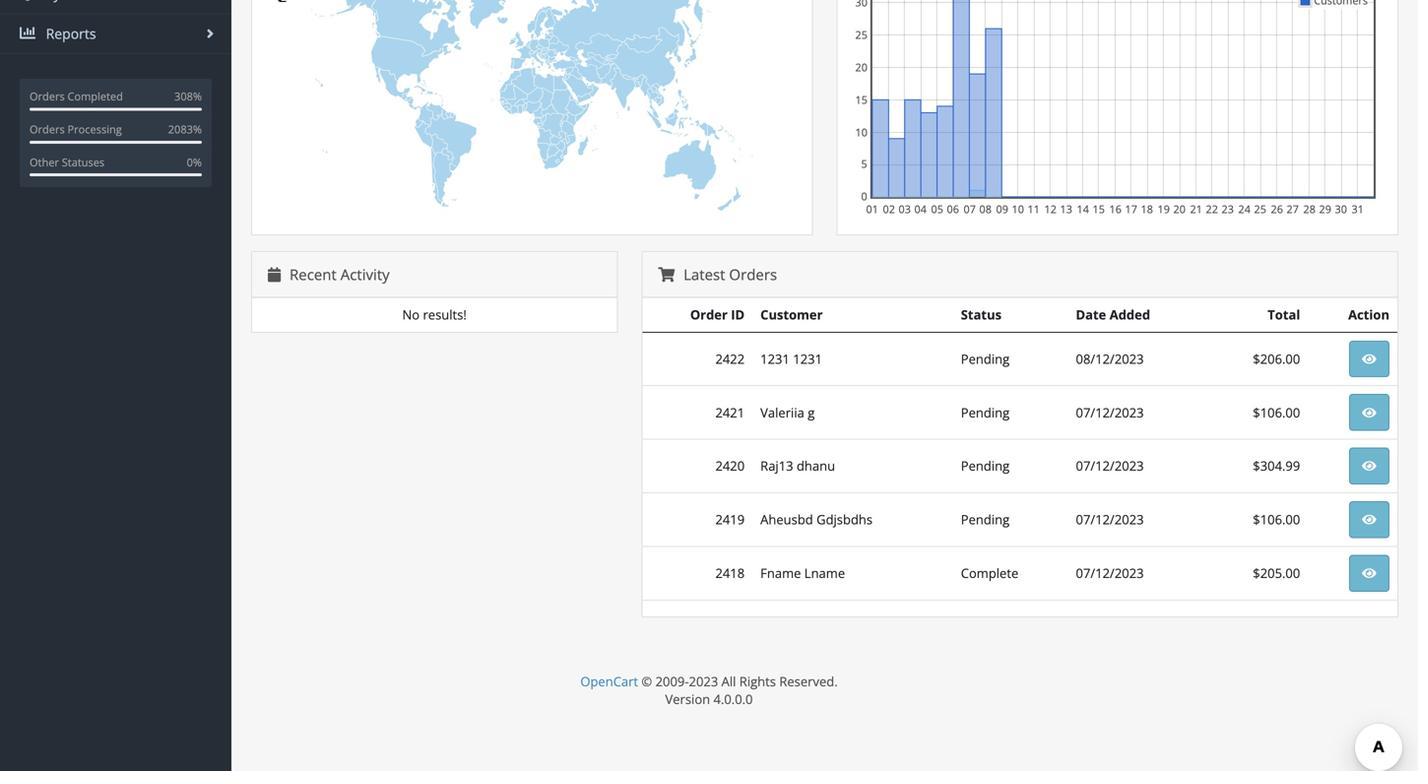 Task type: locate. For each thing, give the bounding box(es) containing it.
orders up other
[[30, 122, 65, 136]]

view image
[[1362, 353, 1377, 365], [1362, 406, 1377, 419], [1362, 460, 1377, 472], [1362, 513, 1377, 526]]

1 horizontal spatial 10
[[1012, 202, 1024, 216]]

$205.00
[[1253, 564, 1300, 582]]

10 for 10
[[855, 125, 868, 139]]

1 vertical spatial orders
[[30, 122, 65, 136]]

25
[[855, 28, 868, 42], [1254, 202, 1266, 216]]

1 pending from the top
[[961, 350, 1010, 368]]

07/12/2023 for fname lname
[[1076, 564, 1144, 582]]

05
[[931, 202, 943, 216]]

02
[[883, 202, 895, 216]]

0 horizontal spatial 20
[[855, 60, 868, 74]]

15 up 5
[[855, 93, 868, 107]]

1231 down customer
[[793, 350, 822, 368]]

07
[[964, 202, 976, 216]]

id
[[731, 306, 745, 324]]

orders
[[30, 89, 65, 103], [30, 122, 65, 136], [729, 264, 777, 284]]

4 view image from the top
[[1362, 513, 1377, 526]]

orders up orders processing
[[30, 89, 65, 103]]

reports link
[[0, 14, 231, 53]]

orders for orders completed
[[30, 89, 65, 103]]

2 view image from the top
[[1362, 406, 1377, 419]]

opencart © 2009-2023 all rights reserved. version 4.0.0.0
[[580, 673, 838, 708]]

1231 right the 2422
[[761, 350, 790, 368]]

4 pending from the top
[[961, 511, 1010, 529]]

0 horizontal spatial 1231
[[761, 350, 790, 368]]

0 5
[[861, 157, 867, 203]]

2009-
[[656, 673, 689, 690]]

orders for orders processing
[[30, 122, 65, 136]]

2420
[[715, 457, 745, 475]]

3 pending from the top
[[961, 457, 1010, 475]]

date
[[1076, 306, 1106, 324]]

10 left 11 at the right
[[1012, 202, 1024, 216]]

no results!
[[402, 306, 467, 324]]

5
[[861, 157, 867, 171]]

03
[[899, 202, 911, 216]]

31
[[1352, 202, 1364, 216]]

08
[[979, 202, 992, 216]]

order
[[690, 306, 728, 324]]

1 vertical spatial 10
[[1012, 202, 1024, 216]]

no
[[402, 306, 420, 324]]

07/12/2023
[[1076, 404, 1144, 421], [1076, 457, 1144, 475], [1076, 511, 1144, 529], [1076, 564, 1144, 582]]

0 horizontal spatial 15
[[855, 93, 868, 107]]

2 vertical spatial orders
[[729, 264, 777, 284]]

version
[[665, 690, 710, 708]]

pending for raj13 dhanu
[[961, 457, 1010, 475]]

20 right 19
[[1173, 202, 1186, 216]]

results!
[[423, 306, 467, 324]]

pending
[[961, 350, 1010, 368], [961, 404, 1010, 421], [961, 457, 1010, 475], [961, 511, 1010, 529]]

24
[[1238, 202, 1251, 216]]

0 vertical spatial 15
[[855, 93, 868, 107]]

09
[[996, 202, 1008, 216]]

0 vertical spatial $106.00
[[1253, 404, 1300, 421]]

10
[[855, 125, 868, 139], [1012, 202, 1024, 216]]

3 view image from the top
[[1362, 460, 1377, 472]]

$106.00
[[1253, 404, 1300, 421], [1253, 511, 1300, 529]]

0 vertical spatial orders
[[30, 89, 65, 103]]

$106.00 up $304.99
[[1253, 404, 1300, 421]]

23
[[1222, 202, 1234, 216]]

2419
[[715, 511, 745, 529]]

4 07/12/2023 from the top
[[1076, 564, 1144, 582]]

1 vertical spatial 15
[[1093, 202, 1105, 216]]

1 vertical spatial 20
[[1173, 202, 1186, 216]]

11
[[1028, 202, 1040, 216]]

view image
[[1362, 567, 1377, 580]]

17
[[1125, 202, 1137, 216]]

3 07/12/2023 from the top
[[1076, 511, 1144, 529]]

0 horizontal spatial 10
[[855, 125, 868, 139]]

$106.00 up $205.00
[[1253, 511, 1300, 529]]

gdjsbdhs
[[817, 511, 873, 529]]

reserved.
[[779, 673, 838, 690]]

20 up 5
[[855, 60, 868, 74]]

statuses
[[62, 154, 105, 169]]

$106.00 for g
[[1253, 404, 1300, 421]]

1231
[[761, 350, 790, 368], [793, 350, 822, 368]]

2422
[[715, 350, 745, 368]]

2 $106.00 from the top
[[1253, 511, 1300, 529]]

order id
[[690, 306, 745, 324]]

1 view image from the top
[[1362, 353, 1377, 365]]

1 horizontal spatial 20
[[1173, 202, 1186, 216]]

$106.00 for gdjsbdhs
[[1253, 511, 1300, 529]]

2083%
[[168, 122, 202, 136]]

0 vertical spatial 20
[[855, 60, 868, 74]]

2023
[[689, 673, 718, 690]]

aheusbd gdjsbdhs
[[761, 511, 873, 529]]

0 vertical spatial 25
[[855, 28, 868, 42]]

recent activity
[[286, 264, 390, 284]]

15
[[855, 93, 868, 107], [1093, 202, 1105, 216]]

4.0.0.0
[[714, 690, 753, 708]]

latest
[[684, 264, 725, 284]]

1 07/12/2023 from the top
[[1076, 404, 1144, 421]]

0 vertical spatial 10
[[855, 125, 868, 139]]

2 pending from the top
[[961, 404, 1010, 421]]

19
[[1158, 202, 1170, 216]]

10 up 5
[[855, 125, 868, 139]]

1 vertical spatial 25
[[1254, 202, 1266, 216]]

0 horizontal spatial 25
[[855, 28, 868, 42]]

20
[[855, 60, 868, 74], [1173, 202, 1186, 216]]

1 horizontal spatial 1231
[[793, 350, 822, 368]]

2 07/12/2023 from the top
[[1076, 457, 1144, 475]]

orders processing
[[30, 122, 122, 136]]

1 vertical spatial $106.00
[[1253, 511, 1300, 529]]

1 $106.00 from the top
[[1253, 404, 1300, 421]]

view image for aheusbd gdjsbdhs
[[1362, 513, 1377, 526]]

©
[[642, 673, 652, 690]]

01
[[866, 202, 878, 216]]

all
[[722, 673, 736, 690]]

14
[[1077, 202, 1089, 216]]

01 02 03 04 05 06 07 08 09
[[866, 202, 1008, 216]]

0%
[[187, 154, 202, 169]]

complete
[[961, 564, 1019, 582]]

orders up id
[[729, 264, 777, 284]]

308%
[[174, 89, 202, 103]]

15 right 14 at the top right
[[1093, 202, 1105, 216]]



Task type: describe. For each thing, give the bounding box(es) containing it.
other
[[30, 154, 59, 169]]

action
[[1348, 306, 1390, 324]]

recent
[[290, 264, 337, 284]]

07/12/2023 for valeriia g
[[1076, 404, 1144, 421]]

view image for valeriia g
[[1362, 406, 1377, 419]]

view image for raj13 dhanu
[[1362, 460, 1377, 472]]

pending for valeriia g
[[961, 404, 1010, 421]]

06
[[947, 202, 959, 216]]

opencart
[[580, 673, 638, 690]]

calendar image
[[268, 267, 281, 282]]

07/12/2023 for aheusbd gdjsbdhs
[[1076, 511, 1144, 529]]

08/12/2023
[[1076, 350, 1144, 368]]

latest orders
[[680, 264, 777, 284]]

raj13
[[761, 457, 793, 475]]

valeriia g
[[761, 404, 815, 421]]

fname
[[761, 564, 801, 582]]

g
[[808, 404, 815, 421]]

27
[[1287, 202, 1299, 216]]

2421
[[715, 404, 745, 421]]

raj13 dhanu
[[761, 457, 835, 475]]

fname lname
[[761, 564, 845, 582]]

processing
[[68, 122, 122, 136]]

lname
[[804, 564, 845, 582]]

04
[[914, 202, 927, 216]]

status
[[961, 306, 1002, 324]]

13
[[1060, 202, 1072, 216]]

valeriia
[[761, 404, 804, 421]]

16
[[1109, 202, 1122, 216]]

view image for 1231 1231
[[1362, 353, 1377, 365]]

1 horizontal spatial 15
[[1093, 202, 1105, 216]]

shopping cart image
[[658, 267, 675, 282]]

1 1231 from the left
[[761, 350, 790, 368]]

07/12/2023 for raj13 dhanu
[[1076, 457, 1144, 475]]

activity
[[341, 264, 390, 284]]

0
[[861, 189, 867, 203]]

10 11 12 13 14 15 16 17 18 19 20 21 22 23 24 25 26 27 28 29 30 31
[[1012, 202, 1364, 216]]

reports
[[42, 24, 96, 43]]

1231 1231
[[761, 350, 822, 368]]

aheusbd
[[761, 511, 813, 529]]

pending for aheusbd gdjsbdhs
[[961, 511, 1010, 529]]

chart bar image
[[20, 25, 37, 41]]

12
[[1044, 202, 1057, 216]]

rights
[[739, 673, 776, 690]]

21
[[1190, 202, 1202, 216]]

22
[[1206, 202, 1218, 216]]

pending for 1231 1231
[[961, 350, 1010, 368]]

28
[[1303, 202, 1316, 216]]

2418
[[715, 564, 745, 582]]

2 1231 from the left
[[793, 350, 822, 368]]

other statuses
[[30, 154, 105, 169]]

30
[[1335, 202, 1347, 216]]

18
[[1141, 202, 1153, 216]]

1 horizontal spatial 25
[[1254, 202, 1266, 216]]

10 for 10 11 12 13 14 15 16 17 18 19 20 21 22 23 24 25 26 27 28 29 30 31
[[1012, 202, 1024, 216]]

$206.00
[[1253, 350, 1300, 368]]

added
[[1110, 306, 1150, 324]]

customer
[[761, 306, 823, 324]]

date added
[[1076, 306, 1150, 324]]

26
[[1271, 202, 1283, 216]]

total
[[1268, 306, 1300, 324]]

29
[[1319, 202, 1331, 216]]

$304.99
[[1253, 457, 1300, 475]]

completed
[[68, 89, 123, 103]]

opencart link
[[580, 673, 638, 690]]

orders completed
[[30, 89, 123, 103]]

dhanu
[[797, 457, 835, 475]]



Task type: vqa. For each thing, say whether or not it's contained in the screenshot.
the 10 11 12 13 14 15 16 17 18 19 20 21 22 23 24 25 26 27 28 29 30 31
yes



